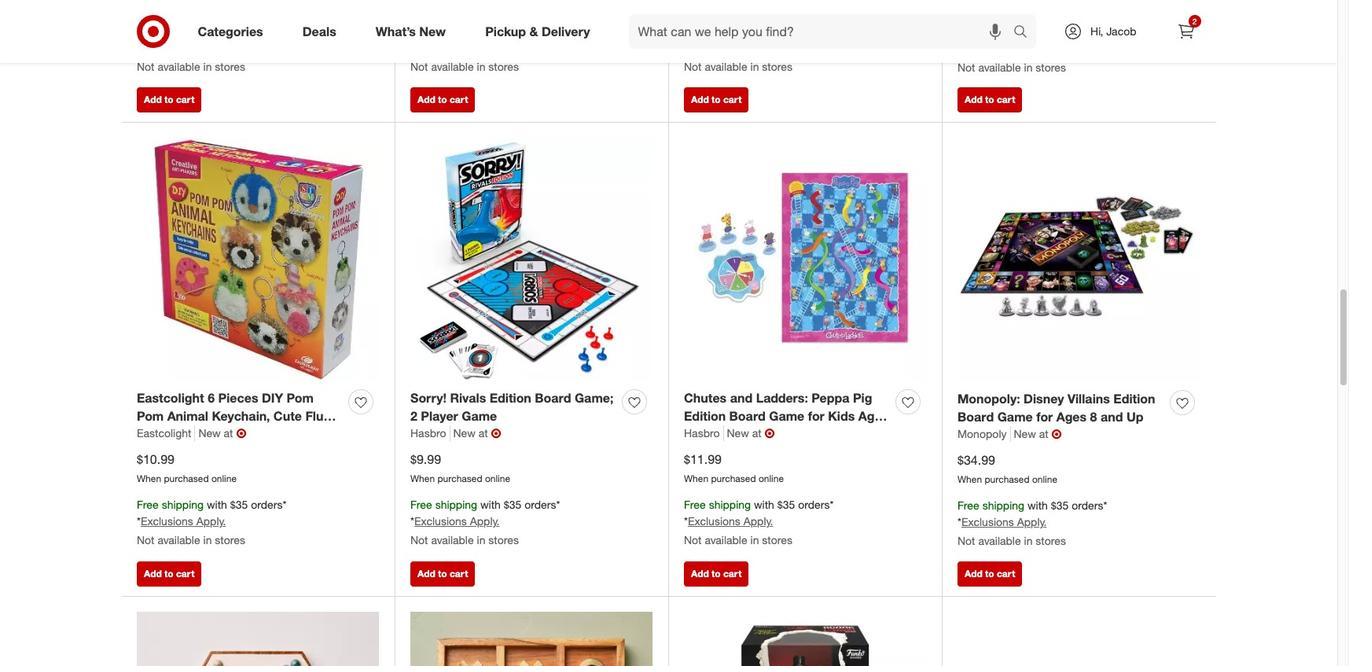 Task type: vqa. For each thing, say whether or not it's contained in the screenshot.


Task type: describe. For each thing, give the bounding box(es) containing it.
$9.99
[[410, 451, 441, 467]]

monopoly: disney villains edition board game for ages 8 and up link
[[958, 390, 1164, 426]]

$11.99
[[684, 451, 722, 467]]

$9.99 when purchased online
[[410, 451, 510, 484]]

6
[[208, 390, 215, 406]]

search button
[[1007, 14, 1044, 52]]

players
[[787, 426, 831, 442]]

when for $11.99
[[684, 472, 709, 484]]

chutes and ladders: peppa pig edition board game for kids ages 3 and up, for 2-4 players
[[684, 390, 889, 442]]

board inside monopoly: disney villains edition board game for ages 8 and up
[[958, 409, 994, 425]]

monopoly
[[958, 427, 1007, 440]]

at for animal
[[224, 426, 233, 439]]

hasbro for 2
[[410, 426, 446, 439]]

¬ for animal
[[236, 425, 247, 441]]

animal
[[167, 408, 208, 424]]

when for $9.99
[[410, 472, 435, 484]]

what's new
[[376, 23, 446, 39]]

at for board
[[752, 426, 762, 439]]

deals link
[[289, 14, 356, 49]]

$34.99 when purchased online
[[958, 452, 1058, 485]]

hi,
[[1091, 24, 1104, 38]]

hasbro new at ¬ for player
[[410, 425, 501, 441]]

and inside monopoly: disney villains edition board game for ages 8 and up
[[1101, 409, 1123, 425]]

eastcolight link
[[137, 425, 195, 441]]

in down categories
[[203, 59, 212, 73]]

2 inside sorry! rivals edition board game; 2 player game
[[410, 408, 418, 424]]

in down what can we help you find? suggestions appear below search box
[[751, 59, 759, 73]]

disney
[[1024, 391, 1064, 407]]

2-
[[764, 426, 776, 442]]

in down $10.99 when purchased online
[[203, 533, 212, 547]]

keychain,
[[212, 408, 270, 424]]

purchased for $11.99
[[711, 472, 756, 484]]

¬ for player
[[491, 425, 501, 441]]

hasbro link for 2
[[410, 425, 450, 441]]

eastcolight 6 pieces diy pom pom animal keychain, cute fluffy keychain for girls kids
[[137, 390, 338, 442]]

kids inside chutes and ladders: peppa pig edition board game for kids ages 3 and up, for 2-4 players
[[828, 408, 855, 424]]

what's
[[376, 23, 416, 39]]

new right the what's
[[419, 23, 446, 39]]

game;
[[575, 390, 614, 406]]

4
[[776, 426, 783, 442]]

ages inside chutes and ladders: peppa pig edition board game for kids ages 3 and up, for 2-4 players
[[859, 408, 889, 424]]

when for $34.99
[[958, 473, 982, 485]]

monopoly:
[[958, 391, 1020, 407]]

1 vertical spatial pom
[[137, 408, 164, 424]]

pig
[[853, 390, 872, 406]]

board inside chutes and ladders: peppa pig edition board game for kids ages 3 and up, for 2-4 players
[[729, 408, 766, 424]]

ages inside monopoly: disney villains edition board game for ages 8 and up
[[1057, 409, 1087, 425]]

game for edition
[[462, 408, 497, 424]]

new for eastcolight 6 pieces diy pom pom animal keychain, cute fluffy keychain for girls kids
[[198, 426, 221, 439]]

cute
[[274, 408, 302, 424]]

edition inside chutes and ladders: peppa pig edition board game for kids ages 3 and up, for 2-4 players
[[684, 408, 726, 424]]

online for $9.99
[[485, 472, 510, 484]]

sorry! rivals edition board game; 2 player game link
[[410, 389, 616, 425]]

hasbro link for edition
[[684, 425, 724, 441]]

1 horizontal spatial and
[[730, 390, 753, 406]]

edition inside monopoly: disney villains edition board game for ages 8 and up
[[1114, 391, 1156, 407]]

hi, jacob
[[1091, 24, 1137, 38]]

$10.99
[[137, 451, 175, 467]]

for up players
[[808, 408, 825, 424]]

$34.99
[[958, 452, 996, 468]]

monopoly new at ¬
[[958, 426, 1062, 442]]

what's new link
[[362, 14, 466, 49]]

chutes
[[684, 390, 727, 406]]

eastcolight new at ¬
[[137, 425, 247, 441]]

at for for
[[1039, 427, 1049, 440]]

online for $10.99
[[211, 472, 237, 484]]

delivery
[[542, 23, 590, 39]]

villains
[[1068, 391, 1110, 407]]

girls
[[215, 426, 243, 442]]

purchased for $9.99
[[438, 472, 483, 484]]

$11.99 when purchased online
[[684, 451, 784, 484]]

¬ for for
[[1052, 426, 1062, 442]]

ladders:
[[756, 390, 808, 406]]

board inside sorry! rivals edition board game; 2 player game
[[535, 390, 571, 406]]

for left '2-'
[[744, 426, 761, 442]]

in down $11.99 when purchased online
[[751, 533, 759, 547]]

kids inside eastcolight 6 pieces diy pom pom animal keychain, cute fluffy keychain for girls kids
[[247, 426, 274, 442]]

at for player
[[479, 426, 488, 439]]

up
[[1127, 409, 1144, 425]]

pieces
[[218, 390, 258, 406]]



Task type: locate. For each thing, give the bounding box(es) containing it.
2 down sorry!
[[410, 408, 418, 424]]

online
[[211, 472, 237, 484], [485, 472, 510, 484], [759, 472, 784, 484], [1032, 473, 1058, 485]]

jacob
[[1107, 24, 1137, 38]]

online inside $9.99 when purchased online
[[485, 472, 510, 484]]

0 horizontal spatial kids
[[247, 426, 274, 442]]

1 hasbro link from the left
[[410, 425, 450, 441]]

¬ down sorry! rivals edition board game; 2 player game
[[491, 425, 501, 441]]

eastcolight up $10.99
[[137, 426, 191, 439]]

purchased inside $34.99 when purchased online
[[985, 473, 1030, 485]]

at
[[224, 426, 233, 439], [479, 426, 488, 439], [752, 426, 762, 439], [1039, 427, 1049, 440]]

0 horizontal spatial edition
[[490, 390, 531, 406]]

and right 8
[[1101, 409, 1123, 425]]

in down $9.99 when purchased online
[[477, 533, 486, 547]]

board up up,
[[729, 408, 766, 424]]

1 horizontal spatial kids
[[828, 408, 855, 424]]

2 hasbro new at ¬ from the left
[[684, 425, 775, 441]]

eastcolight for eastcolight new at ¬
[[137, 426, 191, 439]]

0 vertical spatial pom
[[287, 390, 314, 406]]

eastcolight 6 pieces diy pom pom animal keychain, cute fluffy keychain for girls kids image
[[137, 138, 379, 380]]

purchased inside $9.99 when purchased online
[[438, 472, 483, 484]]

&
[[530, 23, 538, 39]]

peppa
[[812, 390, 850, 406]]

2 horizontal spatial game
[[998, 409, 1033, 425]]

brass and wood tic-tac-toe game - 10pc - hearth & hand™ with magnolia image
[[410, 612, 653, 666], [410, 612, 653, 666]]

new for monopoly: disney villains edition board game for ages 8 and up
[[1014, 427, 1036, 440]]

in down $34.99 when purchased online
[[1024, 534, 1033, 548]]

0 horizontal spatial hasbro link
[[410, 425, 450, 441]]

in down "free shipping with $35 orders*"
[[477, 59, 486, 73]]

game
[[462, 408, 497, 424], [769, 408, 805, 424], [998, 409, 1033, 425]]

for inside monopoly: disney villains edition board game for ages 8 and up
[[1037, 409, 1053, 425]]

add
[[144, 94, 162, 105], [418, 94, 435, 105], [691, 94, 709, 105], [965, 94, 983, 105], [144, 568, 162, 579], [418, 568, 435, 579], [691, 568, 709, 579], [965, 568, 983, 579]]

for inside eastcolight 6 pieces diy pom pom animal keychain, cute fluffy keychain for girls kids
[[195, 426, 212, 442]]

kids down keychain,
[[247, 426, 274, 442]]

eastcolight up animal
[[137, 390, 204, 406]]

deals
[[303, 23, 336, 39]]

2 hasbro from the left
[[684, 426, 720, 439]]

at left '2-'
[[752, 426, 762, 439]]

and right chutes
[[730, 390, 753, 406]]

1 vertical spatial and
[[1101, 409, 1123, 425]]

2 eastcolight from the top
[[137, 426, 191, 439]]

monopoly link
[[958, 426, 1011, 442]]

when inside $34.99 when purchased online
[[958, 473, 982, 485]]

keychain
[[137, 426, 192, 442]]

hasbro new at ¬ for board
[[684, 425, 775, 441]]

purchased for $34.99
[[985, 473, 1030, 485]]

sorry! rivals edition board game; 2 player game image
[[410, 138, 653, 380], [410, 138, 653, 380]]

when down '$11.99'
[[684, 472, 709, 484]]

¬ left 4
[[765, 425, 775, 441]]

apply.
[[196, 41, 226, 54], [744, 41, 773, 54], [1017, 41, 1047, 55], [196, 515, 226, 528], [470, 515, 500, 528], [744, 515, 773, 528], [1017, 515, 1047, 529]]

at inside monopoly new at ¬
[[1039, 427, 1049, 440]]

player
[[421, 408, 458, 424]]

fluffy
[[305, 408, 338, 424]]

sorry!
[[410, 390, 447, 406]]

search
[[1007, 25, 1044, 41]]

hasbro new at ¬ down player
[[410, 425, 501, 441]]

hasbro link
[[410, 425, 450, 441], [684, 425, 724, 441]]

available
[[158, 59, 200, 73], [431, 59, 474, 73], [705, 59, 748, 73], [979, 60, 1021, 74], [158, 533, 200, 547], [431, 533, 474, 547], [705, 533, 748, 547], [979, 534, 1021, 548]]

hasbro for edition
[[684, 426, 720, 439]]

0 horizontal spatial and
[[695, 426, 717, 442]]

online for $11.99
[[759, 472, 784, 484]]

¬ for board
[[765, 425, 775, 441]]

at down rivals
[[479, 426, 488, 439]]

3
[[684, 426, 691, 442]]

new
[[419, 23, 446, 39], [198, 426, 221, 439], [453, 426, 476, 439], [727, 426, 749, 439], [1014, 427, 1036, 440]]

pom up cute
[[287, 390, 314, 406]]

0 vertical spatial and
[[730, 390, 753, 406]]

cart
[[176, 94, 195, 105], [450, 94, 468, 105], [723, 94, 742, 105], [997, 94, 1016, 105], [176, 568, 195, 579], [450, 568, 468, 579], [723, 568, 742, 579], [997, 568, 1016, 579]]

2 horizontal spatial and
[[1101, 409, 1123, 425]]

edition inside sorry! rivals edition board game; 2 player game
[[490, 390, 531, 406]]

not available in stores
[[410, 59, 519, 73]]

when for $10.99
[[137, 472, 161, 484]]

1 horizontal spatial ages
[[1057, 409, 1087, 425]]

purchased for $10.99
[[164, 472, 209, 484]]

2 link
[[1169, 14, 1204, 49]]

when down $9.99
[[410, 472, 435, 484]]

add to cart button
[[137, 87, 202, 113], [410, 87, 475, 113], [684, 87, 749, 113], [958, 87, 1023, 113], [137, 561, 202, 586], [410, 561, 475, 586], [684, 561, 749, 586], [958, 561, 1023, 586]]

when inside $11.99 when purchased online
[[684, 472, 709, 484]]

new for sorry! rivals edition board game; 2 player game
[[453, 426, 476, 439]]

0 vertical spatial eastcolight
[[137, 390, 204, 406]]

0 vertical spatial 2
[[1193, 17, 1197, 26]]

¬ down keychain,
[[236, 425, 247, 441]]

game up monopoly new at ¬
[[998, 409, 1033, 425]]

purchased inside $10.99 when purchased online
[[164, 472, 209, 484]]

categories link
[[184, 14, 283, 49]]

chutes and ladders: peppa pig edition board game for kids ages 3 and up, for 2-4 players image
[[684, 138, 926, 380], [684, 138, 926, 380]]

for
[[808, 408, 825, 424], [1037, 409, 1053, 425], [195, 426, 212, 442], [744, 426, 761, 442]]

pom
[[287, 390, 314, 406], [137, 408, 164, 424]]

1 horizontal spatial 2
[[1193, 17, 1197, 26]]

hasbro link up '$11.99'
[[684, 425, 724, 441]]

new down player
[[453, 426, 476, 439]]

0 horizontal spatial hasbro
[[410, 426, 446, 439]]

add to cart
[[144, 94, 195, 105], [418, 94, 468, 105], [691, 94, 742, 105], [965, 94, 1016, 105], [144, 568, 195, 579], [418, 568, 468, 579], [691, 568, 742, 579], [965, 568, 1016, 579]]

online inside $34.99 when purchased online
[[1032, 473, 1058, 485]]

1 horizontal spatial hasbro link
[[684, 425, 724, 441]]

1 horizontal spatial hasbro
[[684, 426, 720, 439]]

eastcolight
[[137, 390, 204, 406], [137, 426, 191, 439]]

edition right rivals
[[490, 390, 531, 406]]

ages
[[859, 408, 889, 424], [1057, 409, 1087, 425]]

online down sorry! rivals edition board game; 2 player game 'link'
[[485, 472, 510, 484]]

orders*
[[251, 24, 287, 38], [525, 24, 560, 38], [798, 24, 834, 38], [1072, 25, 1108, 38], [251, 498, 287, 512], [525, 498, 560, 512], [798, 498, 834, 512], [1072, 499, 1108, 512]]

for down animal
[[195, 426, 212, 442]]

new inside monopoly new at ¬
[[1014, 427, 1036, 440]]

new for chutes and ladders: peppa pig edition board game for kids ages 3 and up, for 2-4 players
[[727, 426, 749, 439]]

1 horizontal spatial board
[[729, 408, 766, 424]]

board left the game; in the left of the page
[[535, 390, 571, 406]]

8
[[1090, 409, 1097, 425]]

2 right jacob
[[1193, 17, 1197, 26]]

chutes and ladders: peppa pig edition board game for kids ages 3 and up, for 2-4 players link
[[684, 389, 889, 442]]

eastcolight 6 pieces diy pom pom animal keychain, cute fluffy keychain for girls kids link
[[137, 389, 342, 442]]

edition
[[490, 390, 531, 406], [1114, 391, 1156, 407], [684, 408, 726, 424]]

pickup & delivery
[[485, 23, 590, 39]]

hasbro down player
[[410, 426, 446, 439]]

pickup
[[485, 23, 526, 39]]

2 vertical spatial and
[[695, 426, 717, 442]]

pickup & delivery link
[[472, 14, 610, 49]]

0 horizontal spatial game
[[462, 408, 497, 424]]

with
[[207, 24, 227, 38], [480, 24, 501, 38], [754, 24, 775, 38], [1028, 25, 1048, 38], [207, 498, 227, 512], [480, 498, 501, 512], [754, 498, 775, 512], [1028, 499, 1048, 512]]

purchased down $10.99
[[164, 472, 209, 484]]

1 hasbro from the left
[[410, 426, 446, 439]]

hasbro up '$11.99'
[[684, 426, 720, 439]]

0 horizontal spatial 2
[[410, 408, 418, 424]]

1 eastcolight from the top
[[137, 390, 204, 406]]

board up monopoly
[[958, 409, 994, 425]]

0 horizontal spatial board
[[535, 390, 571, 406]]

online inside $11.99 when purchased online
[[759, 472, 784, 484]]

2 hasbro link from the left
[[684, 425, 724, 441]]

when
[[137, 472, 161, 484], [410, 472, 435, 484], [684, 472, 709, 484], [958, 473, 982, 485]]

1 horizontal spatial edition
[[684, 408, 726, 424]]

ages left 8
[[1057, 409, 1087, 425]]

new inside eastcolight new at ¬
[[198, 426, 221, 439]]

in
[[203, 59, 212, 73], [477, 59, 486, 73], [751, 59, 759, 73], [1024, 60, 1033, 74], [203, 533, 212, 547], [477, 533, 486, 547], [751, 533, 759, 547], [1024, 534, 1033, 548]]

new up $34.99 when purchased online
[[1014, 427, 1036, 440]]

game inside monopoly: disney villains edition board game for ages 8 and up
[[998, 409, 1033, 425]]

¬ down monopoly: disney villains edition board game for ages 8 and up
[[1052, 426, 1062, 442]]

sorry! rivals edition board game; 2 player game
[[410, 390, 614, 424]]

in down search button
[[1024, 60, 1033, 74]]

¬
[[236, 425, 247, 441], [491, 425, 501, 441], [765, 425, 775, 441], [1052, 426, 1062, 442]]

0 vertical spatial kids
[[828, 408, 855, 424]]

2 horizontal spatial board
[[958, 409, 994, 425]]

1 horizontal spatial pom
[[287, 390, 314, 406]]

purchased inside $11.99 when purchased online
[[711, 472, 756, 484]]

purchased down '$11.99'
[[711, 472, 756, 484]]

game for ladders:
[[769, 408, 805, 424]]

game down rivals
[[462, 408, 497, 424]]

ages down pig
[[859, 408, 889, 424]]

when inside $9.99 when purchased online
[[410, 472, 435, 484]]

$10.99 when purchased online
[[137, 451, 237, 484]]

at down keychain,
[[224, 426, 233, 439]]

and right 3
[[695, 426, 717, 442]]

free shipping with $35 orders*
[[410, 24, 560, 38]]

kids down peppa at the bottom right of the page
[[828, 408, 855, 424]]

2 horizontal spatial edition
[[1114, 391, 1156, 407]]

not
[[137, 59, 155, 73], [410, 59, 428, 73], [684, 59, 702, 73], [958, 60, 976, 74], [137, 533, 155, 547], [410, 533, 428, 547], [684, 533, 702, 547], [958, 534, 976, 548]]

funko five nights at freddy's funko scare-in-the-box game image
[[684, 612, 926, 666], [684, 612, 926, 666]]

online down girls
[[211, 472, 237, 484]]

online inside $10.99 when purchased online
[[211, 472, 237, 484]]

monopoly: disney villains edition board game for ages 8 and up image
[[958, 138, 1201, 381], [958, 138, 1201, 381]]

up,
[[721, 426, 741, 442]]

2
[[1193, 17, 1197, 26], [410, 408, 418, 424]]

online for $34.99
[[1032, 473, 1058, 485]]

What can we help you find? suggestions appear below search field
[[629, 14, 1018, 49]]

0 horizontal spatial ages
[[859, 408, 889, 424]]

purchased down $34.99
[[985, 473, 1030, 485]]

0 horizontal spatial pom
[[137, 408, 164, 424]]

purchased down $9.99
[[438, 472, 483, 484]]

1 horizontal spatial game
[[769, 408, 805, 424]]

kids
[[828, 408, 855, 424], [247, 426, 274, 442]]

diy
[[262, 390, 283, 406]]

free shipping with $35 orders* * exclusions apply. not available in stores
[[137, 24, 287, 73], [684, 24, 834, 73], [958, 25, 1108, 74], [137, 498, 287, 547], [410, 498, 560, 547], [684, 498, 834, 547], [958, 499, 1108, 548]]

when down $10.99
[[137, 472, 161, 484]]

monopoly: disney villains edition board game for ages 8 and up
[[958, 391, 1156, 425]]

when inside $10.99 when purchased online
[[137, 472, 161, 484]]

for down disney
[[1037, 409, 1053, 425]]

*
[[137, 41, 141, 54], [684, 41, 688, 54], [958, 41, 962, 55], [137, 515, 141, 528], [410, 515, 414, 528], [684, 515, 688, 528], [958, 515, 962, 529]]

game inside chutes and ladders: peppa pig edition board game for kids ages 3 and up, for 2-4 players
[[769, 408, 805, 424]]

game inside sorry! rivals edition board game; 2 player game
[[462, 408, 497, 424]]

edition up up
[[1114, 391, 1156, 407]]

board
[[535, 390, 571, 406], [729, 408, 766, 424], [958, 409, 994, 425]]

edition down chutes
[[684, 408, 726, 424]]

game down ladders:
[[769, 408, 805, 424]]

eastcolight inside eastcolight new at ¬
[[137, 426, 191, 439]]

hasbro link down player
[[410, 425, 450, 441]]

0 horizontal spatial hasbro new at ¬
[[410, 425, 501, 441]]

shipping
[[162, 24, 204, 38], [435, 24, 477, 38], [709, 24, 751, 38], [983, 25, 1025, 38], [162, 498, 204, 512], [435, 498, 477, 512], [709, 498, 751, 512], [983, 499, 1025, 512]]

new left '2-'
[[727, 426, 749, 439]]

eastcolight for eastcolight 6 pieces diy pom pom animal keychain, cute fluffy keychain for girls kids
[[137, 390, 204, 406]]

$35
[[230, 24, 248, 38], [504, 24, 522, 38], [778, 24, 795, 38], [1051, 25, 1069, 38], [230, 498, 248, 512], [504, 498, 522, 512], [778, 498, 795, 512], [1051, 499, 1069, 512]]

hasbro new at ¬
[[410, 425, 501, 441], [684, 425, 775, 441]]

1 vertical spatial 2
[[410, 408, 418, 424]]

hasbro new at ¬ up $11.99 when purchased online
[[684, 425, 775, 441]]

categories
[[198, 23, 263, 39]]

and
[[730, 390, 753, 406], [1101, 409, 1123, 425], [695, 426, 717, 442]]

new down animal
[[198, 426, 221, 439]]

at inside eastcolight new at ¬
[[224, 426, 233, 439]]

pom up keychain
[[137, 408, 164, 424]]

when down $34.99
[[958, 473, 982, 485]]

stores
[[215, 59, 245, 73], [489, 59, 519, 73], [762, 59, 793, 73], [1036, 60, 1066, 74], [215, 533, 245, 547], [489, 533, 519, 547], [762, 533, 793, 547], [1036, 534, 1066, 548]]

online down monopoly new at ¬
[[1032, 473, 1058, 485]]

free
[[137, 24, 159, 38], [410, 24, 432, 38], [684, 24, 706, 38], [958, 25, 980, 38], [137, 498, 159, 512], [410, 498, 432, 512], [684, 498, 706, 512], [958, 499, 980, 512]]

eastcolight inside eastcolight 6 pieces diy pom pom animal keychain, cute fluffy keychain for girls kids
[[137, 390, 204, 406]]

1 horizontal spatial hasbro new at ¬
[[684, 425, 775, 441]]

at down monopoly: disney villains edition board game for ages 8 and up
[[1039, 427, 1049, 440]]

rivals
[[450, 390, 486, 406]]

star checkers game - 61pc - hearth & hand™ with magnolia image
[[137, 612, 379, 666], [137, 612, 379, 666]]

online down '2-'
[[759, 472, 784, 484]]

1 vertical spatial eastcolight
[[137, 426, 191, 439]]

1 hasbro new at ¬ from the left
[[410, 425, 501, 441]]

hasbro
[[410, 426, 446, 439], [684, 426, 720, 439]]

1 vertical spatial kids
[[247, 426, 274, 442]]



